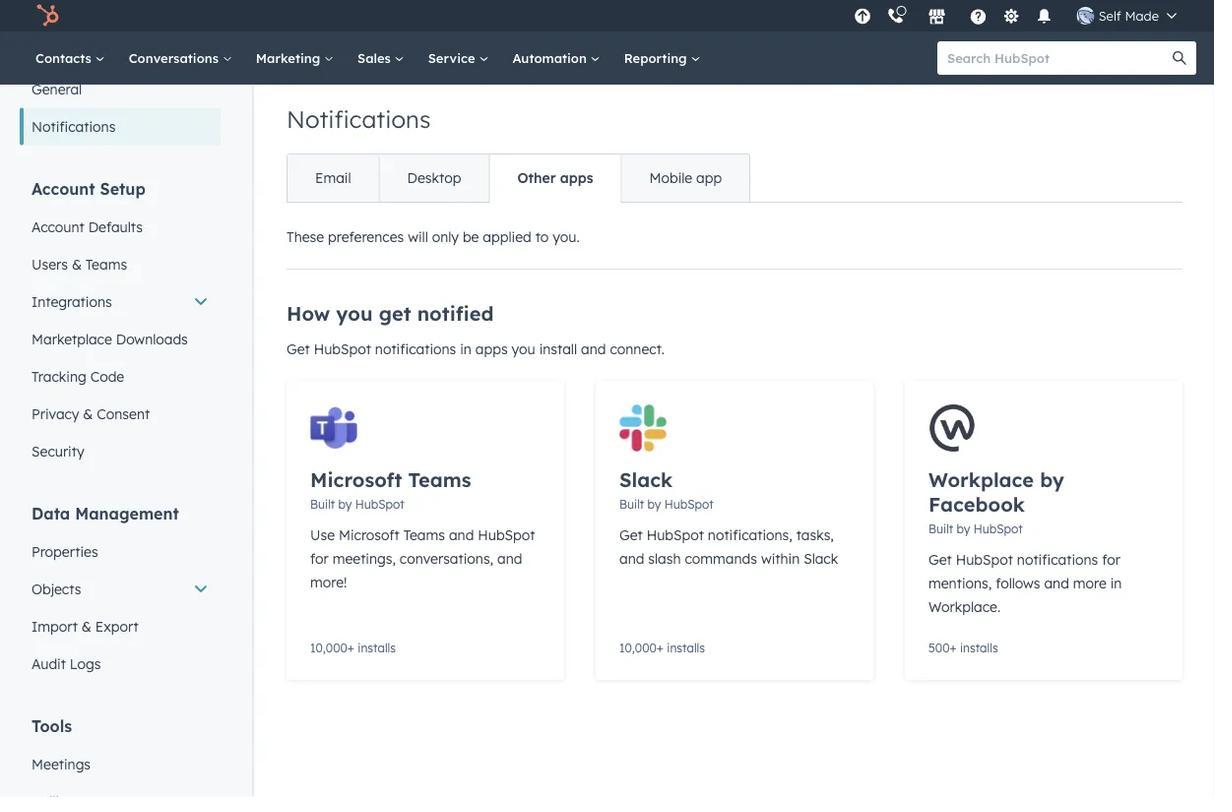 Task type: describe. For each thing, give the bounding box(es) containing it.
upgrade link
[[851, 5, 875, 26]]

data management element
[[20, 503, 221, 683]]

get for workplace by facebook
[[929, 551, 952, 569]]

and up conversations,
[[449, 527, 474, 544]]

import
[[32, 618, 78, 635]]

users & teams
[[32, 256, 127, 273]]

marketplaces image
[[928, 9, 946, 27]]

setup
[[100, 179, 146, 198]]

hubspot link
[[24, 4, 74, 28]]

navigation containing email
[[287, 154, 751, 203]]

account for account setup
[[32, 179, 95, 198]]

use
[[310, 527, 335, 544]]

self
[[1099, 7, 1121, 24]]

tracking
[[32, 368, 86, 385]]

upgrade image
[[854, 8, 872, 26]]

search button
[[1163, 41, 1197, 75]]

500 + installs
[[929, 641, 998, 655]]

and inside get hubspot notifications for mentions, follows and more in workplace.
[[1044, 575, 1069, 592]]

conversations,
[[400, 551, 493, 568]]

will
[[408, 228, 428, 246]]

reporting
[[624, 50, 691, 66]]

sales link
[[346, 32, 416, 85]]

desktop button
[[379, 155, 489, 202]]

app
[[696, 169, 722, 187]]

marketplaces button
[[917, 0, 958, 32]]

0 horizontal spatial you
[[336, 301, 373, 326]]

import & export
[[32, 618, 138, 635]]

automation
[[512, 50, 591, 66]]

by down facebook
[[957, 522, 970, 537]]

notifications image
[[1036, 9, 1053, 27]]

commands
[[685, 551, 757, 568]]

hubspot inside the get hubspot notifications, tasks, and slash commands within slack
[[647, 527, 704, 544]]

by inside slack built by hubspot
[[648, 497, 661, 512]]

users
[[32, 256, 68, 273]]

microsoft inside microsoft teams built by hubspot
[[310, 468, 402, 492]]

desktop
[[407, 169, 461, 187]]

+ for built
[[348, 641, 354, 655]]

import & export link
[[20, 608, 221, 646]]

service
[[428, 50, 479, 66]]

microsoft teams built by hubspot
[[310, 468, 471, 512]]

teams inside microsoft teams built by hubspot
[[408, 468, 471, 492]]

workplace.
[[929, 599, 1001, 616]]

installs for facebook
[[960, 641, 998, 655]]

these
[[287, 228, 324, 246]]

reporting link
[[612, 32, 712, 85]]

be
[[463, 228, 479, 246]]

use microsoft teams and hubspot for meetings, conversations, and more!
[[310, 527, 535, 591]]

help button
[[962, 0, 995, 32]]

by right workplace
[[1040, 468, 1064, 492]]

consent
[[97, 405, 150, 422]]

tracking code
[[32, 368, 124, 385]]

conversations link
[[117, 32, 244, 85]]

hubspot inside workplace by facebook built by hubspot
[[974, 522, 1023, 537]]

10,000 for teams
[[310, 641, 348, 655]]

privacy & consent
[[32, 405, 150, 422]]

follows
[[996, 575, 1040, 592]]

only
[[432, 228, 459, 246]]

how
[[287, 301, 330, 326]]

self made
[[1099, 7, 1159, 24]]

get for slack
[[619, 527, 643, 544]]

0 horizontal spatial notifications
[[32, 118, 116, 135]]

calling icon button
[[879, 3, 913, 29]]

teams for &
[[86, 256, 127, 273]]

calling icon image
[[887, 8, 905, 25]]

meetings link
[[20, 746, 221, 783]]

contacts
[[35, 50, 95, 66]]

built inside slack built by hubspot
[[619, 497, 644, 512]]

account for account defaults
[[32, 218, 84, 235]]

hubspot inside use microsoft teams and hubspot for meetings, conversations, and more!
[[478, 527, 535, 544]]

general link
[[20, 70, 221, 108]]

email
[[315, 169, 351, 187]]

to
[[535, 228, 549, 246]]

hubspot inside get hubspot notifications for mentions, follows and more in workplace.
[[956, 551, 1013, 569]]

microsoft inside use microsoft teams and hubspot for meetings, conversations, and more!
[[339, 527, 400, 544]]

get hubspot notifications for mentions, follows and more in workplace.
[[929, 551, 1122, 616]]

self made button
[[1065, 0, 1189, 32]]

teams for microsoft
[[404, 527, 445, 544]]

tools element
[[20, 715, 221, 798]]

management
[[75, 504, 179, 523]]

audit
[[32, 655, 66, 673]]

+ for by
[[657, 641, 664, 655]]

service link
[[416, 32, 501, 85]]

get hubspot notifications, tasks, and slash commands within slack
[[619, 527, 838, 568]]

hubspot image
[[35, 4, 59, 28]]

automation link
[[501, 32, 612, 85]]

hubspot inside slack built by hubspot
[[664, 497, 714, 512]]

account defaults link
[[20, 208, 221, 246]]

meetings
[[32, 756, 91, 773]]

conversations
[[129, 50, 222, 66]]

mentions,
[[929, 575, 992, 592]]

+ for facebook
[[950, 641, 957, 655]]

defaults
[[88, 218, 143, 235]]

security link
[[20, 433, 221, 470]]

tracking code link
[[20, 358, 221, 395]]

get
[[379, 301, 411, 326]]

applied
[[483, 228, 532, 246]]

tasks,
[[796, 527, 834, 544]]

objects button
[[20, 571, 221, 608]]

audit logs link
[[20, 646, 221, 683]]

slack inside slack built by hubspot
[[619, 468, 673, 492]]

10,000 + installs for teams
[[310, 641, 396, 655]]

0 vertical spatial in
[[460, 341, 472, 358]]

privacy & consent link
[[20, 395, 221, 433]]



Task type: locate. For each thing, give the bounding box(es) containing it.
data
[[32, 504, 70, 523]]

1 horizontal spatial installs
[[667, 641, 705, 655]]

get up mentions,
[[929, 551, 952, 569]]

2 10,000 from the left
[[619, 641, 657, 655]]

10,000 + installs down slash
[[619, 641, 705, 655]]

preferences
[[328, 228, 404, 246]]

apps
[[560, 169, 593, 187], [475, 341, 508, 358]]

audit logs
[[32, 655, 101, 673]]

slack
[[619, 468, 673, 492], [804, 551, 838, 568]]

& right privacy on the left of the page
[[83, 405, 93, 422]]

account setup element
[[20, 178, 221, 470]]

slack down tasks,
[[804, 551, 838, 568]]

get hubspot notifications in apps you install and connect.
[[287, 341, 665, 358]]

notifications for in
[[375, 341, 456, 358]]

1 horizontal spatial apps
[[560, 169, 593, 187]]

0 horizontal spatial built
[[310, 497, 335, 512]]

settings link
[[999, 5, 1024, 26]]

help image
[[970, 9, 987, 27]]

1 vertical spatial account
[[32, 218, 84, 235]]

privacy
[[32, 405, 79, 422]]

tools
[[32, 716, 72, 736]]

2 vertical spatial teams
[[404, 527, 445, 544]]

export
[[95, 618, 138, 635]]

2 vertical spatial &
[[82, 618, 91, 635]]

hubspot down how
[[314, 341, 371, 358]]

slack inside the get hubspot notifications, tasks, and slash commands within slack
[[804, 551, 838, 568]]

by up slash
[[648, 497, 661, 512]]

contacts link
[[24, 32, 117, 85]]

downloads
[[116, 330, 188, 348]]

you left the install
[[512, 341, 535, 358]]

and inside the get hubspot notifications, tasks, and slash commands within slack
[[619, 551, 644, 568]]

for inside get hubspot notifications for mentions, follows and more in workplace.
[[1102, 551, 1121, 569]]

0 horizontal spatial apps
[[475, 341, 508, 358]]

10,000 + installs
[[310, 641, 396, 655], [619, 641, 705, 655]]

properties
[[32, 543, 98, 560]]

hubspot up the get hubspot notifications, tasks, and slash commands within slack
[[664, 497, 714, 512]]

1 vertical spatial &
[[83, 405, 93, 422]]

1 horizontal spatial in
[[1111, 575, 1122, 592]]

installs down slash
[[667, 641, 705, 655]]

install
[[539, 341, 577, 358]]

slash
[[648, 551, 681, 568]]

2 horizontal spatial get
[[929, 551, 952, 569]]

hubspot up slash
[[647, 527, 704, 544]]

integrations button
[[20, 283, 221, 321]]

general
[[32, 80, 82, 97]]

microsoft
[[310, 468, 402, 492], [339, 527, 400, 544]]

logs
[[70, 655, 101, 673]]

1 account from the top
[[32, 179, 95, 198]]

10,000 down the more!
[[310, 641, 348, 655]]

you
[[336, 301, 373, 326], [512, 341, 535, 358]]

0 vertical spatial apps
[[560, 169, 593, 187]]

and right the install
[[581, 341, 606, 358]]

1 horizontal spatial 10,000
[[619, 641, 657, 655]]

0 horizontal spatial in
[[460, 341, 472, 358]]

mobile
[[649, 169, 692, 187]]

notifications for for
[[1017, 551, 1098, 569]]

workplace by facebook built by hubspot
[[929, 468, 1064, 537]]

you left get
[[336, 301, 373, 326]]

notifications
[[375, 341, 456, 358], [1017, 551, 1098, 569]]

security
[[32, 443, 84, 460]]

apps down notified
[[475, 341, 508, 358]]

1 10,000 + installs from the left
[[310, 641, 396, 655]]

0 vertical spatial microsoft
[[310, 468, 402, 492]]

+ down meetings,
[[348, 641, 354, 655]]

sales
[[358, 50, 395, 66]]

3 installs from the left
[[960, 641, 998, 655]]

marketplace
[[32, 330, 112, 348]]

connect.
[[610, 341, 665, 358]]

2 vertical spatial get
[[929, 551, 952, 569]]

1 vertical spatial in
[[1111, 575, 1122, 592]]

installs right 500
[[960, 641, 998, 655]]

in right more
[[1111, 575, 1122, 592]]

& right users
[[72, 256, 82, 273]]

1 10,000 from the left
[[310, 641, 348, 655]]

notifications
[[287, 104, 431, 134], [32, 118, 116, 135]]

self made menu
[[849, 0, 1191, 32]]

10,000 + installs for built
[[619, 641, 705, 655]]

navigation
[[287, 154, 751, 203]]

and right conversations,
[[497, 551, 522, 568]]

other apps button
[[489, 155, 621, 202]]

for
[[310, 551, 329, 568], [1102, 551, 1121, 569]]

2 horizontal spatial installs
[[960, 641, 998, 655]]

ruby anderson image
[[1077, 7, 1095, 25]]

get down how
[[287, 341, 310, 358]]

10,000 + installs down the more!
[[310, 641, 396, 655]]

0 vertical spatial get
[[287, 341, 310, 358]]

and left slash
[[619, 551, 644, 568]]

0 horizontal spatial slack
[[619, 468, 673, 492]]

1 horizontal spatial built
[[619, 497, 644, 512]]

1 vertical spatial notifications
[[1017, 551, 1098, 569]]

& for consent
[[83, 405, 93, 422]]

notifications down get
[[375, 341, 456, 358]]

0 horizontal spatial for
[[310, 551, 329, 568]]

notifications down sales on the top left of page
[[287, 104, 431, 134]]

apps inside button
[[560, 169, 593, 187]]

in down notified
[[460, 341, 472, 358]]

& for export
[[82, 618, 91, 635]]

data management
[[32, 504, 179, 523]]

Search HubSpot search field
[[938, 41, 1179, 75]]

objects
[[32, 581, 81, 598]]

get inside the get hubspot notifications, tasks, and slash commands within slack
[[619, 527, 643, 544]]

& inside users & teams "link"
[[72, 256, 82, 273]]

hubspot up conversations,
[[478, 527, 535, 544]]

notifications inside get hubspot notifications for mentions, follows and more in workplace.
[[1017, 551, 1098, 569]]

0 vertical spatial notifications
[[375, 341, 456, 358]]

& for teams
[[72, 256, 82, 273]]

10,000 down slash
[[619, 641, 657, 655]]

account up users
[[32, 218, 84, 235]]

0 vertical spatial slack
[[619, 468, 673, 492]]

hubspot
[[314, 341, 371, 358], [355, 497, 404, 512], [664, 497, 714, 512], [974, 522, 1023, 537], [478, 527, 535, 544], [647, 527, 704, 544], [956, 551, 1013, 569]]

more
[[1073, 575, 1107, 592]]

slack up slash
[[619, 468, 673, 492]]

0 horizontal spatial installs
[[358, 641, 396, 655]]

0 horizontal spatial 10,000 + installs
[[310, 641, 396, 655]]

other
[[517, 169, 556, 187]]

1 horizontal spatial slack
[[804, 551, 838, 568]]

within
[[761, 551, 800, 568]]

teams inside use microsoft teams and hubspot for meetings, conversations, and more!
[[404, 527, 445, 544]]

1 vertical spatial you
[[512, 341, 535, 358]]

0 horizontal spatial notifications
[[375, 341, 456, 358]]

for up more
[[1102, 551, 1121, 569]]

1 horizontal spatial notifications
[[287, 104, 431, 134]]

marketplace downloads link
[[20, 321, 221, 358]]

marketing link
[[244, 32, 346, 85]]

0 horizontal spatial +
[[348, 641, 354, 655]]

0 vertical spatial account
[[32, 179, 95, 198]]

2 installs from the left
[[667, 641, 705, 655]]

0 horizontal spatial 10,000
[[310, 641, 348, 655]]

1 vertical spatial slack
[[804, 551, 838, 568]]

hubspot up meetings,
[[355, 497, 404, 512]]

hubspot up mentions,
[[956, 551, 1013, 569]]

in inside get hubspot notifications for mentions, follows and more in workplace.
[[1111, 575, 1122, 592]]

built inside microsoft teams built by hubspot
[[310, 497, 335, 512]]

for down the use
[[310, 551, 329, 568]]

notifications down general
[[32, 118, 116, 135]]

2 + from the left
[[657, 641, 664, 655]]

and left more
[[1044, 575, 1069, 592]]

for inside use microsoft teams and hubspot for meetings, conversations, and more!
[[310, 551, 329, 568]]

installs for by
[[667, 641, 705, 655]]

notifications up more
[[1017, 551, 1098, 569]]

facebook
[[929, 492, 1025, 517]]

by inside microsoft teams built by hubspot
[[338, 497, 352, 512]]

& inside import & export link
[[82, 618, 91, 635]]

account up account defaults
[[32, 179, 95, 198]]

teams
[[86, 256, 127, 273], [408, 468, 471, 492], [404, 527, 445, 544]]

built inside workplace by facebook built by hubspot
[[929, 522, 954, 537]]

microsoft up meetings,
[[339, 527, 400, 544]]

code
[[90, 368, 124, 385]]

2 horizontal spatial built
[[929, 522, 954, 537]]

1 horizontal spatial notifications
[[1017, 551, 1098, 569]]

other apps
[[517, 169, 593, 187]]

mobile app button
[[621, 155, 750, 202]]

meetings,
[[333, 551, 396, 568]]

1 installs from the left
[[358, 641, 396, 655]]

by up meetings,
[[338, 497, 352, 512]]

notifications link
[[20, 108, 221, 145]]

+ down slash
[[657, 641, 664, 655]]

installs for built
[[358, 641, 396, 655]]

+ down workplace.
[[950, 641, 957, 655]]

0 vertical spatial &
[[72, 256, 82, 273]]

marketplace downloads
[[32, 330, 188, 348]]

1 vertical spatial get
[[619, 527, 643, 544]]

get inside get hubspot notifications for mentions, follows and more in workplace.
[[929, 551, 952, 569]]

how you get notified
[[287, 301, 494, 326]]

& left export
[[82, 618, 91, 635]]

0 vertical spatial you
[[336, 301, 373, 326]]

these preferences will only be applied to you.
[[287, 228, 580, 246]]

hubspot inside microsoft teams built by hubspot
[[355, 497, 404, 512]]

1 horizontal spatial 10,000 + installs
[[619, 641, 705, 655]]

workplace
[[929, 468, 1034, 492]]

account defaults
[[32, 218, 143, 235]]

1 vertical spatial apps
[[475, 341, 508, 358]]

get down slack built by hubspot
[[619, 527, 643, 544]]

1 horizontal spatial for
[[1102, 551, 1121, 569]]

microsoft up the use
[[310, 468, 402, 492]]

3 + from the left
[[950, 641, 957, 655]]

1 horizontal spatial get
[[619, 527, 643, 544]]

10,000
[[310, 641, 348, 655], [619, 641, 657, 655]]

500
[[929, 641, 950, 655]]

0 vertical spatial teams
[[86, 256, 127, 273]]

teams inside "link"
[[86, 256, 127, 273]]

1 + from the left
[[348, 641, 354, 655]]

you.
[[553, 228, 580, 246]]

hubspot down facebook
[[974, 522, 1023, 537]]

2 account from the top
[[32, 218, 84, 235]]

in
[[460, 341, 472, 358], [1111, 575, 1122, 592]]

users & teams link
[[20, 246, 221, 283]]

1 vertical spatial teams
[[408, 468, 471, 492]]

notifications,
[[708, 527, 793, 544]]

apps right the other
[[560, 169, 593, 187]]

more!
[[310, 574, 347, 591]]

1 vertical spatial microsoft
[[339, 527, 400, 544]]

settings image
[[1003, 8, 1020, 26]]

10,000 for built
[[619, 641, 657, 655]]

2 10,000 + installs from the left
[[619, 641, 705, 655]]

& inside privacy & consent link
[[83, 405, 93, 422]]

search image
[[1173, 51, 1187, 65]]

1 horizontal spatial you
[[512, 341, 535, 358]]

1 horizontal spatial +
[[657, 641, 664, 655]]

0 horizontal spatial get
[[287, 341, 310, 358]]

2 horizontal spatial +
[[950, 641, 957, 655]]

marketing
[[256, 50, 324, 66]]

notifications button
[[1028, 0, 1061, 32]]

email button
[[288, 155, 379, 202]]

installs down meetings,
[[358, 641, 396, 655]]

properties link
[[20, 533, 221, 571]]



Task type: vqa. For each thing, say whether or not it's contained in the screenshot.
Close icon
no



